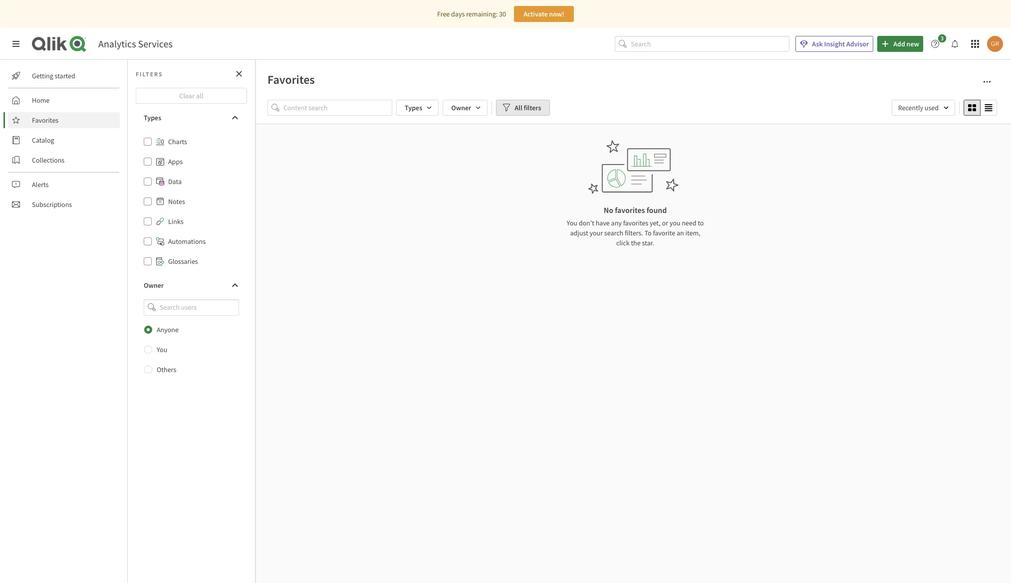 Task type: describe. For each thing, give the bounding box(es) containing it.
to
[[698, 219, 704, 228]]

the
[[631, 239, 641, 248]]

add new button
[[878, 36, 924, 52]]

30
[[499, 9, 506, 18]]

new
[[907, 39, 920, 48]]

notes
[[168, 197, 185, 206]]

you inside "owner" option group
[[157, 345, 167, 354]]

your
[[590, 229, 603, 238]]

free
[[438, 9, 450, 18]]

searchbar element
[[615, 36, 790, 52]]

catalog link
[[8, 132, 120, 148]]

search
[[605, 229, 624, 238]]

favorites inside navigation pane element
[[32, 116, 59, 125]]

activate
[[524, 9, 548, 18]]

owner for the left types dropdown button
[[144, 281, 164, 290]]

all filters
[[515, 103, 542, 112]]

ask insight advisor
[[813, 39, 870, 48]]

you
[[670, 219, 681, 228]]

others
[[157, 365, 176, 374]]

0 horizontal spatial types button
[[136, 110, 247, 126]]

automations
[[168, 237, 206, 246]]

Content search text field
[[284, 100, 393, 116]]

subscriptions
[[32, 200, 72, 209]]

filters region
[[268, 98, 1000, 118]]

any
[[612, 219, 622, 228]]

alerts link
[[8, 177, 120, 193]]

to
[[645, 229, 652, 238]]

now!
[[550, 9, 565, 18]]

navigation pane element
[[0, 64, 127, 217]]

no
[[604, 205, 614, 215]]

favorite
[[654, 229, 676, 238]]

getting started link
[[8, 68, 120, 84]]

yet,
[[650, 219, 661, 228]]

have
[[596, 219, 610, 228]]

all filters button
[[497, 100, 550, 116]]

filters
[[524, 103, 542, 112]]

owner for the rightmost types dropdown button
[[452, 103, 472, 112]]

1 horizontal spatial types button
[[397, 100, 439, 116]]

home
[[32, 96, 50, 105]]

insight
[[825, 39, 846, 48]]

favorites link
[[8, 112, 120, 128]]

advisor
[[847, 39, 870, 48]]

found
[[647, 205, 667, 215]]

analytics
[[98, 37, 136, 50]]

filters
[[136, 70, 163, 78]]

close sidebar menu image
[[12, 40, 20, 48]]

1 horizontal spatial favorites
[[268, 72, 315, 87]]

activate now!
[[524, 9, 565, 18]]

or
[[662, 219, 669, 228]]

adjust
[[571, 229, 589, 238]]

home link
[[8, 92, 120, 108]]

Search text field
[[631, 36, 790, 52]]

links
[[168, 217, 184, 226]]

filters.
[[625, 229, 644, 238]]



Task type: locate. For each thing, give the bounding box(es) containing it.
catalog
[[32, 136, 54, 145]]

owner button
[[443, 100, 488, 116], [136, 278, 247, 294]]

recently used
[[899, 103, 939, 112]]

types button
[[397, 100, 439, 116], [136, 110, 247, 126]]

0 vertical spatial favorites
[[615, 205, 646, 215]]

0 horizontal spatial owner
[[144, 281, 164, 290]]

ask insight advisor button
[[796, 36, 874, 52]]

star.
[[643, 239, 655, 248]]

0 vertical spatial owner button
[[443, 100, 488, 116]]

1 horizontal spatial types
[[405, 103, 423, 112]]

1 horizontal spatial owner button
[[443, 100, 488, 116]]

0 horizontal spatial types
[[144, 113, 161, 122]]

3
[[941, 34, 944, 42]]

collections
[[32, 156, 65, 165]]

0 horizontal spatial owner button
[[136, 278, 247, 294]]

services
[[138, 37, 173, 50]]

activate now! link
[[514, 6, 574, 22]]

types
[[405, 103, 423, 112], [144, 113, 161, 122]]

favorites up the 'filters.'
[[624, 219, 649, 228]]

you up adjust
[[567, 219, 578, 228]]

owner
[[452, 103, 472, 112], [144, 281, 164, 290]]

don't
[[579, 219, 595, 228]]

Search users text field
[[158, 300, 227, 316]]

subscriptions link
[[8, 197, 120, 213]]

ask
[[813, 39, 823, 48]]

analytics services
[[98, 37, 173, 50]]

3 button
[[928, 34, 950, 52]]

glossaries
[[168, 257, 198, 266]]

no favorites found you don't have any favorites yet, or you need to adjust your search filters. to favorite an item, click the star.
[[567, 205, 704, 248]]

getting started
[[32, 71, 75, 80]]

free days remaining: 30
[[438, 9, 506, 18]]

1 vertical spatial types
[[144, 113, 161, 122]]

favorites up any
[[615, 205, 646, 215]]

add
[[894, 39, 906, 48]]

charts
[[168, 137, 187, 146]]

1 vertical spatial you
[[157, 345, 167, 354]]

all
[[515, 103, 523, 112]]

owner button for the left types dropdown button
[[136, 278, 247, 294]]

an
[[677, 229, 685, 238]]

0 horizontal spatial you
[[157, 345, 167, 354]]

recently
[[899, 103, 924, 112]]

collections link
[[8, 152, 120, 168]]

you inside no favorites found you don't have any favorites yet, or you need to adjust your search filters. to favorite an item, click the star.
[[567, 219, 578, 228]]

getting
[[32, 71, 53, 80]]

1 vertical spatial favorites
[[624, 219, 649, 228]]

owner inside filters region
[[452, 103, 472, 112]]

need
[[682, 219, 697, 228]]

greg robinson image
[[988, 36, 1004, 52]]

click
[[617, 239, 630, 248]]

favorites
[[268, 72, 315, 87], [32, 116, 59, 125]]

item,
[[686, 229, 701, 238]]

started
[[55, 71, 75, 80]]

0 horizontal spatial favorites
[[32, 116, 59, 125]]

add new
[[894, 39, 920, 48]]

alerts
[[32, 180, 49, 189]]

1 horizontal spatial owner
[[452, 103, 472, 112]]

analytics services element
[[98, 37, 173, 50]]

apps
[[168, 157, 183, 166]]

used
[[925, 103, 939, 112]]

data
[[168, 177, 182, 186]]

1 vertical spatial owner
[[144, 281, 164, 290]]

owner button for the rightmost types dropdown button
[[443, 100, 488, 116]]

1 vertical spatial favorites
[[32, 116, 59, 125]]

0 vertical spatial you
[[567, 219, 578, 228]]

favorites
[[615, 205, 646, 215], [624, 219, 649, 228]]

you
[[567, 219, 578, 228], [157, 345, 167, 354]]

switch view group
[[964, 100, 998, 116]]

anyone
[[157, 325, 179, 334]]

0 vertical spatial types
[[405, 103, 423, 112]]

1 horizontal spatial you
[[567, 219, 578, 228]]

Recently used field
[[892, 100, 956, 116]]

more actions image
[[984, 78, 992, 86]]

1 vertical spatial owner button
[[136, 278, 247, 294]]

owner option group
[[136, 320, 247, 380]]

types inside filters region
[[405, 103, 423, 112]]

0 vertical spatial favorites
[[268, 72, 315, 87]]

days
[[452, 9, 465, 18]]

remaining:
[[467, 9, 498, 18]]

you up others
[[157, 345, 167, 354]]

None field
[[136, 300, 247, 316]]

0 vertical spatial owner
[[452, 103, 472, 112]]



Task type: vqa. For each thing, say whether or not it's contained in the screenshot.
the leftmost 'All'
no



